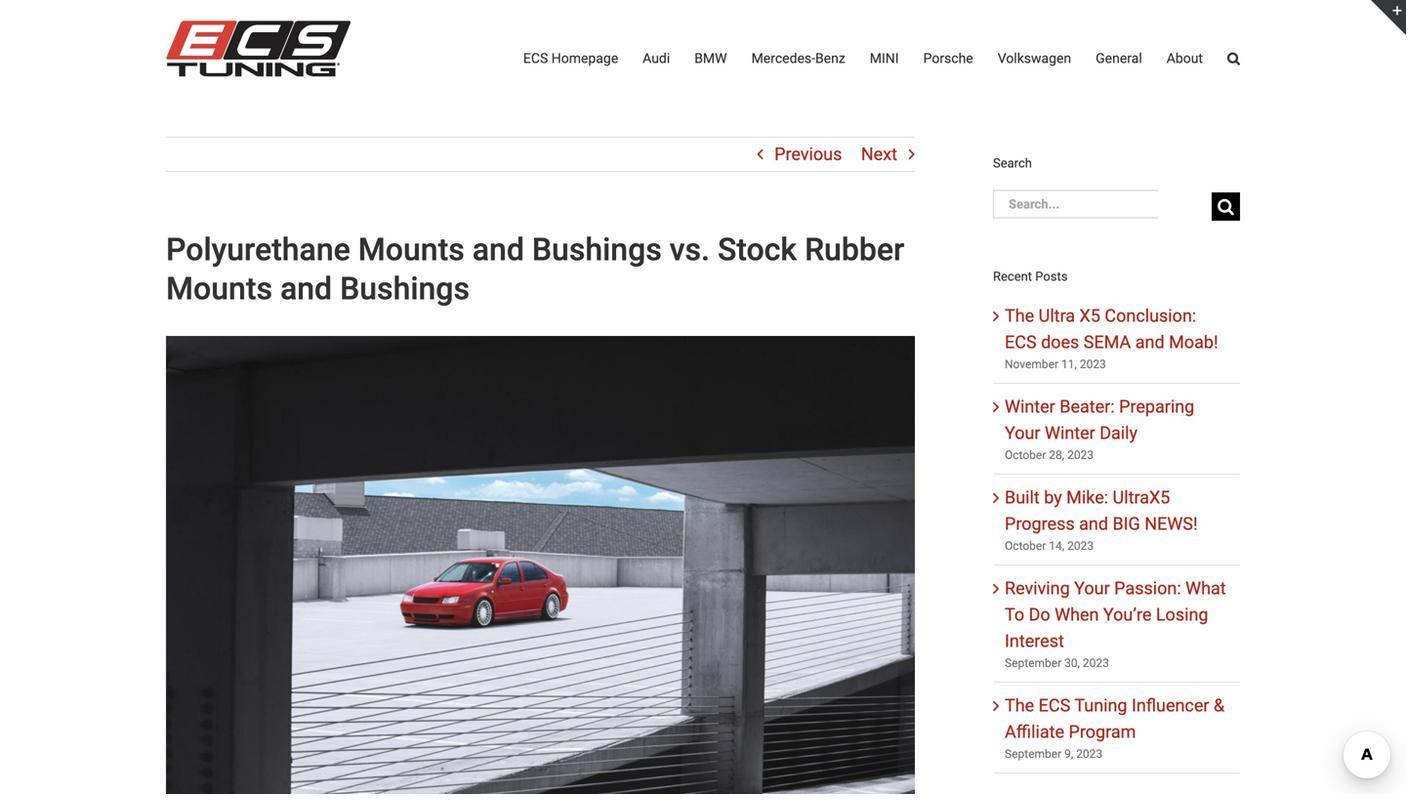 Task type: locate. For each thing, give the bounding box(es) containing it.
1 horizontal spatial ecs
[[1005, 332, 1037, 353]]

1 vertical spatial mounts
[[166, 271, 272, 307]]

recent
[[993, 269, 1032, 284]]

about link
[[1167, 0, 1203, 117]]

ecs
[[523, 50, 548, 66], [1005, 332, 1037, 353], [1039, 696, 1071, 716]]

ecs inside the ultra x5 conclusion: ecs does sema and moab! november 11, 2023
[[1005, 332, 1037, 353]]

stock
[[718, 231, 797, 268]]

tuning
[[1075, 696, 1128, 716]]

october
[[1005, 448, 1046, 462], [1005, 539, 1046, 553]]

ecs homepage
[[523, 50, 618, 66]]

1 horizontal spatial your
[[1075, 578, 1110, 599]]

about
[[1167, 50, 1203, 66]]

0 vertical spatial october
[[1005, 448, 1046, 462]]

and inside the ultra x5 conclusion: ecs does sema and moab! november 11, 2023
[[1136, 332, 1165, 353]]

&
[[1214, 696, 1225, 716]]

None submit
[[1212, 192, 1240, 221]]

2023 inside the ecs tuning influencer & affiliate program september 9, 2023
[[1076, 747, 1103, 761]]

1 vertical spatial ecs
[[1005, 332, 1037, 353]]

the for the ecs tuning influencer & affiliate program
[[1005, 696, 1034, 716]]

2 vertical spatial ecs
[[1039, 696, 1071, 716]]

beater:
[[1060, 397, 1115, 417]]

2 the from the top
[[1005, 696, 1034, 716]]

passion:
[[1115, 578, 1181, 599]]

winter down november
[[1005, 397, 1056, 417]]

reviving your passion: what to do when you're losing interest september 30, 2023
[[1005, 578, 1226, 670]]

does
[[1041, 332, 1080, 353]]

1 horizontal spatial bushings
[[532, 231, 662, 268]]

2 october from the top
[[1005, 539, 1046, 553]]

benz
[[815, 50, 846, 66]]

dsc_0380 image
[[166, 336, 915, 794]]

ecs up affiliate
[[1039, 696, 1071, 716]]

0 vertical spatial winter
[[1005, 397, 1056, 417]]

bushings
[[532, 231, 662, 268], [340, 271, 470, 307]]

search
[[993, 156, 1032, 170]]

what
[[1186, 578, 1226, 599]]

news!
[[1145, 514, 1198, 534]]

mercedes-benz
[[752, 50, 846, 66]]

your up built
[[1005, 423, 1041, 444]]

audi
[[643, 50, 670, 66]]

2 september from the top
[[1005, 747, 1062, 761]]

your up the when
[[1075, 578, 1110, 599]]

1 vertical spatial october
[[1005, 539, 1046, 553]]

winter
[[1005, 397, 1056, 417], [1045, 423, 1096, 444]]

0 vertical spatial ecs
[[523, 50, 548, 66]]

the up affiliate
[[1005, 696, 1034, 716]]

14,
[[1049, 539, 1065, 553]]

x5
[[1080, 306, 1101, 326]]

0 vertical spatial your
[[1005, 423, 1041, 444]]

september down interest
[[1005, 656, 1062, 670]]

do
[[1029, 605, 1051, 625]]

2023 inside reviving your passion: what to do when you're losing interest september 30, 2023
[[1083, 656, 1109, 670]]

volkswagen link
[[998, 0, 1072, 117]]

general
[[1096, 50, 1142, 66]]

1 the from the top
[[1005, 306, 1034, 326]]

october down progress
[[1005, 539, 1046, 553]]

2023
[[1080, 358, 1106, 371], [1068, 448, 1094, 462], [1068, 539, 1094, 553], [1083, 656, 1109, 670], [1076, 747, 1103, 761]]

mike:
[[1067, 487, 1109, 508]]

the inside the ultra x5 conclusion: ecs does sema and moab! november 11, 2023
[[1005, 306, 1034, 326]]

section
[[993, 137, 1240, 794]]

2 horizontal spatial ecs
[[1039, 696, 1071, 716]]

2023 right the 14,
[[1068, 539, 1094, 553]]

0 vertical spatial the
[[1005, 306, 1034, 326]]

2023 right 30, at right bottom
[[1083, 656, 1109, 670]]

2023 inside winter beater: preparing your winter daily october 28, 2023
[[1068, 448, 1094, 462]]

program
[[1069, 722, 1136, 742]]

built
[[1005, 487, 1040, 508]]

1 vertical spatial your
[[1075, 578, 1110, 599]]

audi link
[[643, 0, 670, 117]]

the left ultra
[[1005, 306, 1034, 326]]

your inside winter beater: preparing your winter daily october 28, 2023
[[1005, 423, 1041, 444]]

0 vertical spatial september
[[1005, 656, 1062, 670]]

2023 right 28,
[[1068, 448, 1094, 462]]

1 vertical spatial september
[[1005, 747, 1062, 761]]

october left 28,
[[1005, 448, 1046, 462]]

0 horizontal spatial your
[[1005, 423, 1041, 444]]

None search field
[[993, 190, 1240, 223]]

none submit inside section
[[1212, 192, 1240, 221]]

the inside the ecs tuning influencer & affiliate program september 9, 2023
[[1005, 696, 1034, 716]]

and
[[472, 231, 524, 268], [280, 271, 332, 307], [1136, 332, 1165, 353], [1079, 514, 1109, 534]]

0 horizontal spatial ecs
[[523, 50, 548, 66]]

ecs inside the ecs tuning influencer & affiliate program september 9, 2023
[[1039, 696, 1071, 716]]

winter up 28,
[[1045, 423, 1096, 444]]

1 vertical spatial the
[[1005, 696, 1034, 716]]

your
[[1005, 423, 1041, 444], [1075, 578, 1110, 599]]

ultra
[[1039, 306, 1075, 326]]

2023 right 11,
[[1080, 358, 1106, 371]]

11,
[[1062, 358, 1077, 371]]

general link
[[1096, 0, 1142, 117]]

september down affiliate
[[1005, 747, 1062, 761]]

1 october from the top
[[1005, 448, 1046, 462]]

rubber
[[805, 231, 905, 268]]

1 horizontal spatial mounts
[[358, 231, 465, 268]]

polyurethane mounts and bushings vs. stock rubber mounts and bushings
[[166, 231, 905, 307]]

1 september from the top
[[1005, 656, 1062, 670]]

0 horizontal spatial mounts
[[166, 271, 272, 307]]

reviving your passion: what to do when you're losing interest link
[[1005, 578, 1226, 652]]

previous
[[775, 144, 842, 165]]

moab!
[[1169, 332, 1218, 353]]

2023 right the 9,
[[1076, 747, 1103, 761]]

the
[[1005, 306, 1034, 326], [1005, 696, 1034, 716]]

winter beater: preparing your winter daily october 28, 2023
[[1005, 397, 1195, 462]]

ecs homepage link
[[523, 0, 618, 117]]

0 horizontal spatial bushings
[[340, 271, 470, 307]]

previous link
[[775, 138, 842, 171]]

ecs left homepage
[[523, 50, 548, 66]]

0 vertical spatial bushings
[[532, 231, 662, 268]]

next link
[[861, 138, 898, 171]]

losing
[[1156, 605, 1209, 625]]

mounts
[[358, 231, 465, 268], [166, 271, 272, 307]]

september
[[1005, 656, 1062, 670], [1005, 747, 1062, 761]]

progress
[[1005, 514, 1075, 534]]

porsche
[[924, 50, 973, 66]]

ecs up november
[[1005, 332, 1037, 353]]



Task type: vqa. For each thing, say whether or not it's contained in the screenshot.


Task type: describe. For each thing, give the bounding box(es) containing it.
ecs inside "link"
[[523, 50, 548, 66]]

the ultra x5 conclusion: ecs does sema and moab! november 11, 2023
[[1005, 306, 1218, 371]]

november
[[1005, 358, 1059, 371]]

mercedes-
[[752, 50, 815, 66]]

homepage
[[552, 50, 618, 66]]

2023 inside built by mike: ultrax5 progress and big news! october 14, 2023
[[1068, 539, 1094, 553]]

1 vertical spatial winter
[[1045, 423, 1096, 444]]

the ecs tuning influencer & affiliate program september 9, 2023
[[1005, 696, 1225, 761]]

to
[[1005, 605, 1025, 625]]

section containing the ultra x5 conclusion: ecs does sema and moab!
[[993, 137, 1240, 794]]

daily
[[1100, 423, 1138, 444]]

winter beater: preparing your winter daily link
[[1005, 397, 1195, 444]]

the ultra x5 conclusion: ecs does sema and moab! link
[[1005, 306, 1218, 353]]

2023 inside the ultra x5 conclusion: ecs does sema and moab! november 11, 2023
[[1080, 358, 1106, 371]]

28,
[[1049, 448, 1065, 462]]

preparing
[[1119, 397, 1195, 417]]

bmw
[[695, 50, 727, 66]]

october inside built by mike: ultrax5 progress and big news! october 14, 2023
[[1005, 539, 1046, 553]]

sema
[[1084, 332, 1131, 353]]

recent posts
[[993, 269, 1068, 284]]

30,
[[1065, 656, 1080, 670]]

bmw link
[[695, 0, 727, 117]]

the ecs tuning influencer & affiliate program link
[[1005, 696, 1225, 742]]

reviving
[[1005, 578, 1070, 599]]

affiliate
[[1005, 722, 1065, 742]]

built by mike: ultrax5 progress and big news! link
[[1005, 487, 1198, 534]]

polyurethane
[[166, 231, 350, 268]]

conclusion:
[[1105, 306, 1197, 326]]

you're
[[1104, 605, 1152, 625]]

posts
[[1035, 269, 1068, 284]]

Search... search field
[[993, 190, 1158, 218]]

vs.
[[670, 231, 710, 268]]

big
[[1113, 514, 1141, 534]]

your inside reviving your passion: what to do when you're losing interest september 30, 2023
[[1075, 578, 1110, 599]]

when
[[1055, 605, 1099, 625]]

october inside winter beater: preparing your winter daily october 28, 2023
[[1005, 448, 1046, 462]]

mini
[[870, 50, 899, 66]]

the for the ultra x5 conclusion: ecs does sema and moab!
[[1005, 306, 1034, 326]]

next
[[861, 144, 898, 165]]

volkswagen
[[998, 50, 1072, 66]]

9,
[[1065, 747, 1074, 761]]

september inside the ecs tuning influencer & affiliate program september 9, 2023
[[1005, 747, 1062, 761]]

mini link
[[870, 0, 899, 117]]

and inside built by mike: ultrax5 progress and big news! october 14, 2023
[[1079, 514, 1109, 534]]

by
[[1044, 487, 1062, 508]]

ecs tuning logo image
[[166, 21, 351, 77]]

ultrax5
[[1113, 487, 1170, 508]]

0 vertical spatial mounts
[[358, 231, 465, 268]]

built by mike: ultrax5 progress and big news! october 14, 2023
[[1005, 487, 1198, 553]]

interest
[[1005, 631, 1064, 652]]

porsche link
[[924, 0, 973, 117]]

mercedes-benz link
[[752, 0, 846, 117]]

influencer
[[1132, 696, 1210, 716]]

1 vertical spatial bushings
[[340, 271, 470, 307]]

september inside reviving your passion: what to do when you're losing interest september 30, 2023
[[1005, 656, 1062, 670]]



